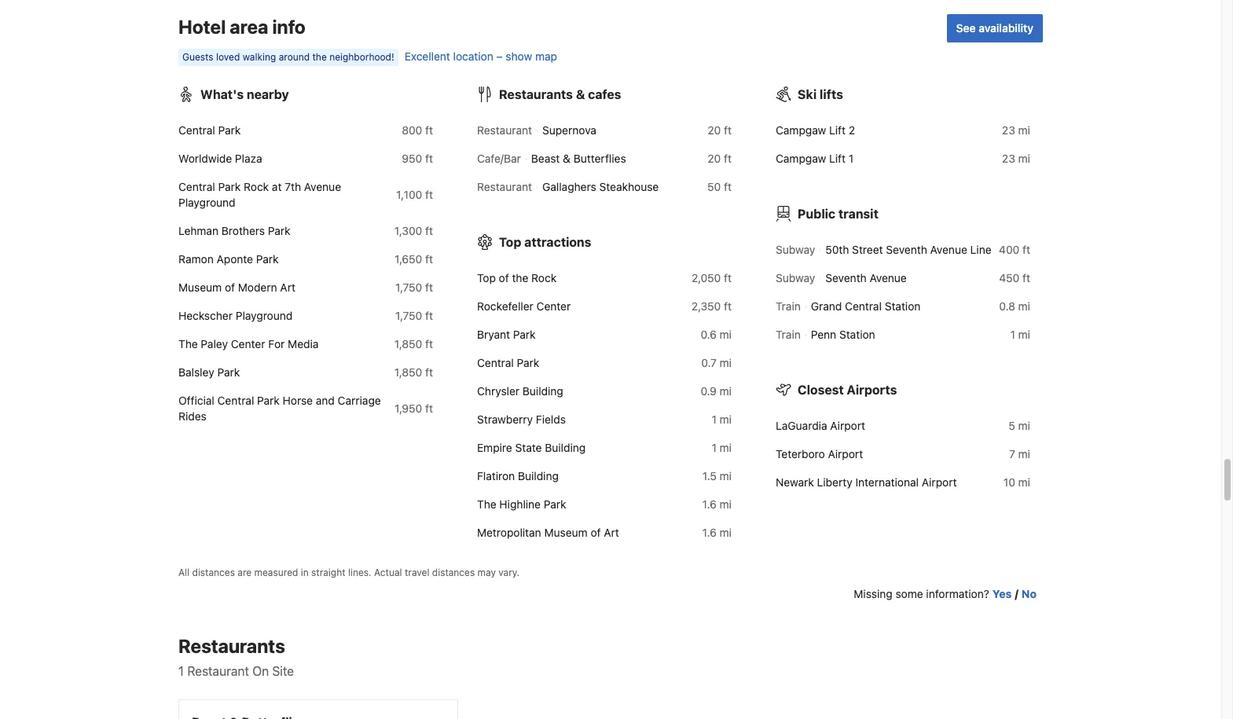 Task type: describe. For each thing, give the bounding box(es) containing it.
1 vertical spatial playground
[[236, 309, 293, 322]]

flatiron building
[[477, 469, 559, 482]]

missing
[[854, 587, 893, 600]]

art for museum of modern art
[[280, 280, 296, 294]]

vary.
[[499, 567, 520, 578]]

campgaw for campgaw lift 1
[[776, 151, 826, 165]]

23 for campgaw lift 2
[[1002, 123, 1016, 136]]

ft for the paley center for media
[[425, 337, 433, 350]]

1 distances from the left
[[192, 567, 235, 578]]

2,350
[[692, 299, 721, 313]]

7 mi
[[1009, 447, 1031, 460]]

1 mi for empire state building
[[712, 441, 732, 454]]

0 vertical spatial the
[[312, 51, 327, 63]]

carriage
[[338, 394, 381, 407]]

campgaw lift 1
[[776, 151, 854, 165]]

on
[[252, 664, 269, 678]]

attractions
[[525, 235, 592, 249]]

guests loved walking around the neighborhood!
[[182, 51, 394, 63]]

at
[[272, 180, 282, 193]]

avenue inside central park rock at 7th avenue playground
[[304, 180, 341, 193]]

top attractions
[[499, 235, 592, 249]]

mi for chrysler building
[[720, 384, 732, 397]]

line
[[971, 243, 992, 256]]

/
[[1015, 587, 1019, 600]]

1 vertical spatial station
[[840, 328, 876, 341]]

mi for central park
[[720, 356, 732, 369]]

park up chrysler building at the left bottom
[[517, 356, 540, 369]]

official
[[178, 394, 214, 407]]

and
[[316, 394, 335, 407]]

bryant
[[477, 328, 510, 341]]

1,750 for heckscher playground
[[395, 309, 422, 322]]

lifts
[[820, 87, 843, 101]]

loved
[[216, 51, 240, 63]]

laguardia
[[776, 419, 827, 432]]

1,100
[[396, 188, 422, 201]]

penn station
[[811, 328, 876, 341]]

the for the paley center for media
[[178, 337, 198, 350]]

site
[[272, 664, 294, 678]]

yes
[[993, 587, 1012, 600]]

restaurant inside restaurants 1 restaurant on site
[[187, 664, 249, 678]]

aponte
[[217, 252, 253, 265]]

950 ft
[[402, 151, 433, 165]]

cafe/bar
[[477, 151, 521, 165]]

800 ft
[[402, 123, 433, 136]]

excellent location – show map link
[[405, 49, 557, 63]]

& for cafes
[[576, 87, 585, 101]]

ft for central park rock at 7th avenue playground
[[425, 188, 433, 201]]

ramon
[[178, 252, 214, 265]]

mi for campgaw lift 1
[[1019, 151, 1031, 165]]

ft for official central park horse and carriage rides
[[425, 401, 433, 415]]

for
[[268, 337, 285, 350]]

media
[[288, 337, 319, 350]]

1,750 for museum of modern art
[[395, 280, 422, 294]]

may
[[478, 567, 496, 578]]

area
[[230, 15, 268, 37]]

1.6 mi for the highline park
[[703, 497, 732, 511]]

park up modern
[[256, 252, 279, 265]]

0.6 mi
[[701, 328, 732, 341]]

no button
[[1022, 586, 1037, 602]]

0.9
[[701, 384, 717, 397]]

450 ft
[[999, 271, 1031, 284]]

what's nearby
[[200, 87, 289, 101]]

campgaw for campgaw lift 2
[[776, 123, 826, 136]]

lehman
[[178, 224, 219, 237]]

50 ft
[[708, 180, 732, 193]]

1,850 ft for the paley center for media
[[395, 337, 433, 350]]

chrysler
[[477, 384, 520, 397]]

of for modern
[[225, 280, 235, 294]]

ft for worldwide plaza
[[425, 151, 433, 165]]

450
[[999, 271, 1020, 284]]

building for flatiron building
[[518, 469, 559, 482]]

heckscher playground
[[178, 309, 293, 322]]

ski
[[798, 87, 817, 101]]

50
[[708, 180, 721, 193]]

location
[[453, 49, 494, 63]]

missing some information? yes / no
[[854, 587, 1037, 600]]

official central park horse and carriage rides
[[178, 394, 381, 423]]

fields
[[536, 412, 566, 426]]

street
[[852, 243, 883, 256]]

beast
[[531, 151, 560, 165]]

1 inside restaurants 1 restaurant on site
[[178, 664, 184, 678]]

top for top attractions
[[499, 235, 522, 249]]

excellent location – show map
[[405, 49, 557, 63]]

1.6 for the highline park
[[703, 497, 717, 511]]

nearby
[[247, 87, 289, 101]]

playground inside central park rock at 7th avenue playground
[[178, 195, 236, 209]]

lift for 2
[[829, 123, 846, 136]]

top of the rock
[[477, 271, 557, 284]]

central down seventh avenue on the top right of the page
[[845, 299, 882, 313]]

10 mi
[[1004, 475, 1031, 489]]

1 vertical spatial building
[[545, 441, 586, 454]]

ft for ramon aponte park
[[425, 252, 433, 265]]

the paley center for media
[[178, 337, 319, 350]]

ft for top of the rock
[[724, 271, 732, 284]]

7th
[[285, 180, 301, 193]]

mi for newark liberty international airport
[[1019, 475, 1031, 489]]

400 ft
[[999, 243, 1031, 256]]

ft for heckscher playground
[[425, 309, 433, 322]]

mi for the highline park
[[720, 497, 732, 511]]

restaurants for restaurants 1 restaurant on site
[[178, 635, 285, 657]]

restaurant for gallaghers steakhouse
[[477, 180, 532, 193]]

0 vertical spatial 1 mi
[[1011, 328, 1031, 341]]

park down rockefeller center
[[513, 328, 536, 341]]

central for 1,100 ft
[[178, 180, 215, 193]]

subway for seventh avenue
[[776, 271, 815, 284]]

park right brothers
[[268, 224, 290, 237]]

mi for metropolitan museum of art
[[720, 526, 732, 539]]

10
[[1004, 475, 1016, 489]]

transit
[[839, 206, 879, 221]]

see
[[956, 21, 976, 34]]

mi for laguardia airport
[[1019, 419, 1031, 432]]

closest
[[798, 383, 844, 397]]

gallaghers steakhouse
[[542, 180, 659, 193]]

1 vertical spatial avenue
[[930, 243, 968, 256]]

worldwide plaza
[[178, 151, 262, 165]]

0 horizontal spatial seventh
[[826, 271, 867, 284]]

1,100 ft
[[396, 188, 433, 201]]

laguardia airport
[[776, 419, 866, 432]]

1 horizontal spatial center
[[537, 299, 571, 313]]

modern
[[238, 280, 277, 294]]

400
[[999, 243, 1020, 256]]

1,850 ft for balsley park
[[395, 365, 433, 379]]

ramon aponte park
[[178, 252, 279, 265]]

balsley
[[178, 365, 214, 379]]

teterboro airport
[[776, 447, 863, 460]]



Task type: locate. For each thing, give the bounding box(es) containing it.
1 horizontal spatial the
[[512, 271, 529, 284]]

station down the grand central station at the right of the page
[[840, 328, 876, 341]]

show
[[506, 49, 532, 63]]

train left penn
[[776, 328, 801, 341]]

central park for 0.7 mi
[[477, 356, 540, 369]]

seventh avenue
[[826, 271, 907, 284]]

museum down ramon
[[178, 280, 222, 294]]

0 horizontal spatial avenue
[[304, 180, 341, 193]]

park inside official central park horse and carriage rides
[[257, 394, 280, 407]]

0 vertical spatial museum
[[178, 280, 222, 294]]

center left for
[[231, 337, 265, 350]]

ft for museum of modern art
[[425, 280, 433, 294]]

distances right all
[[192, 567, 235, 578]]

0 horizontal spatial the
[[178, 337, 198, 350]]

1 vertical spatial 1,750 ft
[[395, 309, 433, 322]]

& left cafes
[[576, 87, 585, 101]]

2 1,850 ft from the top
[[395, 365, 433, 379]]

train for grand central station
[[776, 299, 801, 313]]

campgaw lift 2
[[776, 123, 855, 136]]

excellent
[[405, 49, 450, 63]]

0 vertical spatial building
[[523, 384, 563, 397]]

0 vertical spatial 1.6
[[703, 497, 717, 511]]

0 vertical spatial 23 mi
[[1002, 123, 1031, 136]]

heckscher
[[178, 309, 233, 322]]

map
[[535, 49, 557, 63]]

no
[[1022, 587, 1037, 600]]

airport
[[830, 419, 866, 432], [828, 447, 863, 460], [922, 475, 957, 489]]

1 vertical spatial restaurant
[[477, 180, 532, 193]]

ft for central park
[[425, 123, 433, 136]]

1 horizontal spatial top
[[499, 235, 522, 249]]

0.6
[[701, 328, 717, 341]]

23 mi for 2
[[1002, 123, 1031, 136]]

1 mi
[[1011, 328, 1031, 341], [712, 412, 732, 426], [712, 441, 732, 454]]

2 lift from the top
[[829, 151, 846, 165]]

20 ft for beast & butterflies
[[708, 151, 732, 165]]

1 horizontal spatial seventh
[[886, 243, 928, 256]]

1.6
[[703, 497, 717, 511], [703, 526, 717, 539]]

the up rockefeller center
[[512, 271, 529, 284]]

23 for campgaw lift 1
[[1002, 151, 1016, 165]]

1 1,850 ft from the top
[[395, 337, 433, 350]]

measured
[[254, 567, 298, 578]]

2 1,850 from the top
[[395, 365, 422, 379]]

top up rockefeller
[[477, 271, 496, 284]]

1 vertical spatial subway
[[776, 271, 815, 284]]

mi for teterboro airport
[[1019, 447, 1031, 460]]

flatiron
[[477, 469, 515, 482]]

walking
[[243, 51, 276, 63]]

avenue down 50th street seventh avenue line
[[870, 271, 907, 284]]

2 1,750 ft from the top
[[395, 309, 433, 322]]

guests
[[182, 51, 213, 63]]

1,650 ft
[[395, 252, 433, 265]]

newark liberty international airport
[[776, 475, 957, 489]]

0 vertical spatial 20
[[708, 123, 721, 136]]

restaurants inside restaurants 1 restaurant on site
[[178, 635, 285, 657]]

2 vertical spatial restaurant
[[187, 664, 249, 678]]

1 horizontal spatial rock
[[532, 271, 557, 284]]

1 horizontal spatial &
[[576, 87, 585, 101]]

rock up rockefeller center
[[532, 271, 557, 284]]

1 vertical spatial train
[[776, 328, 801, 341]]

newark
[[776, 475, 814, 489]]

1 horizontal spatial distances
[[432, 567, 475, 578]]

1 20 from the top
[[708, 123, 721, 136]]

1 vertical spatial 23 mi
[[1002, 151, 1031, 165]]

1 1,850 from the top
[[395, 337, 422, 350]]

park down paley
[[217, 365, 240, 379]]

1 vertical spatial 1.6
[[703, 526, 717, 539]]

2 horizontal spatial of
[[591, 526, 601, 539]]

restaurants down map
[[499, 87, 573, 101]]

0 vertical spatial art
[[280, 280, 296, 294]]

train left grand
[[776, 299, 801, 313]]

0 horizontal spatial museum
[[178, 280, 222, 294]]

central down bryant
[[477, 356, 514, 369]]

0 vertical spatial 23
[[1002, 123, 1016, 136]]

1,950
[[395, 401, 422, 415]]

1 vertical spatial &
[[563, 151, 571, 165]]

1 20 ft from the top
[[708, 123, 732, 136]]

playground
[[178, 195, 236, 209], [236, 309, 293, 322]]

station
[[885, 299, 921, 313], [840, 328, 876, 341]]

2 distances from the left
[[432, 567, 475, 578]]

0 horizontal spatial &
[[563, 151, 571, 165]]

brothers
[[222, 224, 265, 237]]

lift left the 2 in the top right of the page
[[829, 123, 846, 136]]

1,850 for balsley park
[[395, 365, 422, 379]]

2 23 mi from the top
[[1002, 151, 1031, 165]]

in
[[301, 567, 309, 578]]

1 vertical spatial top
[[477, 271, 496, 284]]

1,300 ft
[[394, 224, 433, 237]]

restaurants
[[499, 87, 573, 101], [178, 635, 285, 657]]

1 horizontal spatial museum
[[544, 526, 588, 539]]

0 horizontal spatial center
[[231, 337, 265, 350]]

campgaw
[[776, 123, 826, 136], [776, 151, 826, 165]]

art
[[280, 280, 296, 294], [604, 526, 619, 539]]

subway up grand
[[776, 271, 815, 284]]

1 vertical spatial 1,750
[[395, 309, 422, 322]]

paley
[[201, 337, 228, 350]]

rockefeller center
[[477, 299, 571, 313]]

2 subway from the top
[[776, 271, 815, 284]]

ft for lehman brothers park
[[425, 224, 433, 237]]

lehman brothers park
[[178, 224, 290, 237]]

playground down modern
[[236, 309, 293, 322]]

800
[[402, 123, 422, 136]]

gallaghers
[[542, 180, 597, 193]]

rock left at
[[244, 180, 269, 193]]

2 vertical spatial avenue
[[870, 271, 907, 284]]

mi
[[1019, 123, 1031, 136], [1019, 151, 1031, 165], [1019, 299, 1031, 313], [720, 328, 732, 341], [1019, 328, 1031, 341], [720, 356, 732, 369], [720, 384, 732, 397], [720, 412, 732, 426], [1019, 419, 1031, 432], [720, 441, 732, 454], [1019, 447, 1031, 460], [720, 469, 732, 482], [1019, 475, 1031, 489], [720, 497, 732, 511], [720, 526, 732, 539]]

the right around on the left
[[312, 51, 327, 63]]

balsley park
[[178, 365, 240, 379]]

2 23 from the top
[[1002, 151, 1016, 165]]

1 horizontal spatial restaurants
[[499, 87, 573, 101]]

train for penn station
[[776, 328, 801, 341]]

2 train from the top
[[776, 328, 801, 341]]

2
[[849, 123, 855, 136]]

0 vertical spatial train
[[776, 299, 801, 313]]

0.7
[[702, 356, 717, 369]]

0 vertical spatial 1,750 ft
[[395, 280, 433, 294]]

campgaw up "campgaw lift 1"
[[776, 123, 826, 136]]

1 23 from the top
[[1002, 123, 1016, 136]]

building for chrysler building
[[523, 384, 563, 397]]

airport for teterboro airport
[[828, 447, 863, 460]]

seventh down the 50th
[[826, 271, 867, 284]]

horse
[[283, 394, 313, 407]]

2 1,750 from the top
[[395, 309, 422, 322]]

airport down closest airports
[[830, 419, 866, 432]]

2 1.6 from the top
[[703, 526, 717, 539]]

art for metropolitan museum of art
[[604, 526, 619, 539]]

empire state building
[[477, 441, 586, 454]]

closest airports
[[798, 383, 897, 397]]

0 horizontal spatial station
[[840, 328, 876, 341]]

international
[[856, 475, 919, 489]]

building down fields
[[545, 441, 586, 454]]

1 train from the top
[[776, 299, 801, 313]]

metropolitan
[[477, 526, 541, 539]]

subway for 50th street seventh avenue line
[[776, 243, 815, 256]]

2 vertical spatial building
[[518, 469, 559, 482]]

around
[[279, 51, 310, 63]]

1 vertical spatial the
[[477, 497, 497, 511]]

ft
[[425, 123, 433, 136], [724, 123, 732, 136], [425, 151, 433, 165], [724, 151, 732, 165], [724, 180, 732, 193], [425, 188, 433, 201], [425, 224, 433, 237], [1023, 243, 1031, 256], [425, 252, 433, 265], [724, 271, 732, 284], [1023, 271, 1031, 284], [425, 280, 433, 294], [724, 299, 732, 313], [425, 309, 433, 322], [425, 337, 433, 350], [425, 365, 433, 379], [425, 401, 433, 415]]

lift down 'campgaw lift 2'
[[829, 151, 846, 165]]

1 horizontal spatial the
[[477, 497, 497, 511]]

0 vertical spatial restaurant
[[477, 123, 532, 136]]

0 vertical spatial 1,750
[[395, 280, 422, 294]]

distances
[[192, 567, 235, 578], [432, 567, 475, 578]]

0 horizontal spatial central park
[[178, 123, 241, 136]]

restaurant down cafe/bar
[[477, 180, 532, 193]]

1 vertical spatial campgaw
[[776, 151, 826, 165]]

0 vertical spatial airport
[[830, 419, 866, 432]]

1 vertical spatial 1.6 mi
[[703, 526, 732, 539]]

1 1,750 ft from the top
[[395, 280, 433, 294]]

1,850 for the paley center for media
[[395, 337, 422, 350]]

1.6 mi
[[703, 497, 732, 511], [703, 526, 732, 539]]

central inside official central park horse and carriage rides
[[217, 394, 254, 407]]

0 vertical spatial seventh
[[886, 243, 928, 256]]

1 vertical spatial 1,850 ft
[[395, 365, 433, 379]]

1 vertical spatial 23
[[1002, 151, 1016, 165]]

0 horizontal spatial art
[[280, 280, 296, 294]]

0.9 mi
[[701, 384, 732, 397]]

metropolitan museum of art
[[477, 526, 619, 539]]

& right the beast
[[563, 151, 571, 165]]

building up fields
[[523, 384, 563, 397]]

distances left may
[[432, 567, 475, 578]]

1,850 ft
[[395, 337, 433, 350], [395, 365, 433, 379]]

0 vertical spatial central park
[[178, 123, 241, 136]]

0 vertical spatial avenue
[[304, 180, 341, 193]]

park up metropolitan museum of art
[[544, 497, 566, 511]]

23
[[1002, 123, 1016, 136], [1002, 151, 1016, 165]]

50th street seventh avenue line
[[826, 243, 992, 256]]

central park up worldwide on the left of the page
[[178, 123, 241, 136]]

mi for campgaw lift 2
[[1019, 123, 1031, 136]]

2,050
[[692, 271, 721, 284]]

1 vertical spatial 20
[[708, 151, 721, 165]]

mi for strawberry fields
[[720, 412, 732, 426]]

the for the highline park
[[477, 497, 497, 511]]

2 1.6 mi from the top
[[703, 526, 732, 539]]

&
[[576, 87, 585, 101], [563, 151, 571, 165]]

0 horizontal spatial the
[[312, 51, 327, 63]]

0 vertical spatial &
[[576, 87, 585, 101]]

2 campgaw from the top
[[776, 151, 826, 165]]

1 vertical spatial museum
[[544, 526, 588, 539]]

1 mi down 0.8 mi on the top
[[1011, 328, 1031, 341]]

top for top of the rock
[[477, 271, 496, 284]]

1 1.6 from the top
[[703, 497, 717, 511]]

20 for beast & butterflies
[[708, 151, 721, 165]]

0 vertical spatial campgaw
[[776, 123, 826, 136]]

straight
[[311, 567, 346, 578]]

lift
[[829, 123, 846, 136], [829, 151, 846, 165]]

teterboro
[[776, 447, 825, 460]]

park down worldwide plaza
[[218, 180, 241, 193]]

1 horizontal spatial of
[[499, 271, 509, 284]]

20 for supernova
[[708, 123, 721, 136]]

central down worldwide on the left of the page
[[178, 180, 215, 193]]

museum
[[178, 280, 222, 294], [544, 526, 588, 539]]

avenue left line
[[930, 243, 968, 256]]

center
[[537, 299, 571, 313], [231, 337, 265, 350]]

restaurants for restaurants & cafes
[[499, 87, 573, 101]]

1 vertical spatial center
[[231, 337, 265, 350]]

0 vertical spatial station
[[885, 299, 921, 313]]

mi for empire state building
[[720, 441, 732, 454]]

0 horizontal spatial distances
[[192, 567, 235, 578]]

of for the
[[499, 271, 509, 284]]

central inside central park rock at 7th avenue playground
[[178, 180, 215, 193]]

1 vertical spatial 1,850
[[395, 365, 422, 379]]

central park down bryant park
[[477, 356, 540, 369]]

1,750 ft
[[395, 280, 433, 294], [395, 309, 433, 322]]

playground up lehman
[[178, 195, 236, 209]]

seventh
[[886, 243, 928, 256], [826, 271, 867, 284]]

chrysler building
[[477, 384, 563, 397]]

restaurant left on
[[187, 664, 249, 678]]

central park rock at 7th avenue playground
[[178, 180, 341, 209]]

1 1,750 from the top
[[395, 280, 422, 294]]

0 vertical spatial subway
[[776, 243, 815, 256]]

museum of modern art
[[178, 280, 296, 294]]

2 vertical spatial airport
[[922, 475, 957, 489]]

0 vertical spatial 20 ft
[[708, 123, 732, 136]]

top up top of the rock
[[499, 235, 522, 249]]

central down 'balsley park'
[[217, 394, 254, 407]]

1,750 ft for heckscher playground
[[395, 309, 433, 322]]

7
[[1009, 447, 1016, 460]]

1 campgaw from the top
[[776, 123, 826, 136]]

airport for laguardia airport
[[830, 419, 866, 432]]

0 vertical spatial the
[[178, 337, 198, 350]]

central up worldwide on the left of the page
[[178, 123, 215, 136]]

central for 0.7 mi
[[477, 356, 514, 369]]

1 vertical spatial restaurants
[[178, 635, 285, 657]]

ft for rockefeller center
[[724, 299, 732, 313]]

neighborhood!
[[330, 51, 394, 63]]

1 vertical spatial art
[[604, 526, 619, 539]]

2 20 ft from the top
[[708, 151, 732, 165]]

airport right 'international'
[[922, 475, 957, 489]]

20 ft for supernova
[[708, 123, 732, 136]]

0 vertical spatial center
[[537, 299, 571, 313]]

park left horse at the left bottom
[[257, 394, 280, 407]]

1 1.6 mi from the top
[[703, 497, 732, 511]]

restaurants 1 restaurant on site
[[178, 635, 294, 678]]

restaurant for supernova
[[477, 123, 532, 136]]

1 mi down 0.9 mi
[[712, 412, 732, 426]]

2 horizontal spatial avenue
[[930, 243, 968, 256]]

restaurant up cafe/bar
[[477, 123, 532, 136]]

mi for bryant park
[[720, 328, 732, 341]]

1 vertical spatial the
[[512, 271, 529, 284]]

the left paley
[[178, 337, 198, 350]]

availability
[[979, 21, 1034, 34]]

avenue right 7th
[[304, 180, 341, 193]]

campgaw down 'campgaw lift 2'
[[776, 151, 826, 165]]

1 lift from the top
[[829, 123, 846, 136]]

20
[[708, 123, 721, 136], [708, 151, 721, 165]]

1 vertical spatial 1 mi
[[712, 412, 732, 426]]

mi for flatiron building
[[720, 469, 732, 482]]

highline
[[500, 497, 541, 511]]

building
[[523, 384, 563, 397], [545, 441, 586, 454], [518, 469, 559, 482]]

park up worldwide plaza
[[218, 123, 241, 136]]

some
[[896, 587, 923, 600]]

what's
[[200, 87, 244, 101]]

1 vertical spatial airport
[[828, 447, 863, 460]]

0 vertical spatial lift
[[829, 123, 846, 136]]

0 vertical spatial rock
[[244, 180, 269, 193]]

penn
[[811, 328, 837, 341]]

restaurants up on
[[178, 635, 285, 657]]

50th
[[826, 243, 849, 256]]

0 vertical spatial restaurants
[[499, 87, 573, 101]]

central for 800 ft
[[178, 123, 215, 136]]

are
[[238, 567, 252, 578]]

2,350 ft
[[692, 299, 732, 313]]

ft for balsley park
[[425, 365, 433, 379]]

0 vertical spatial 1.6 mi
[[703, 497, 732, 511]]

1 mi for strawberry fields
[[712, 412, 732, 426]]

0 horizontal spatial top
[[477, 271, 496, 284]]

1 mi up 1.5 mi
[[712, 441, 732, 454]]

central park for 800 ft
[[178, 123, 241, 136]]

23 mi for 1
[[1002, 151, 1031, 165]]

subway down public
[[776, 243, 815, 256]]

seventh right street
[[886, 243, 928, 256]]

0 vertical spatial top
[[499, 235, 522, 249]]

0 horizontal spatial restaurants
[[178, 635, 285, 657]]

grand central station
[[811, 299, 921, 313]]

butterflies
[[574, 151, 626, 165]]

1 horizontal spatial avenue
[[870, 271, 907, 284]]

1.6 for metropolitan museum of art
[[703, 526, 717, 539]]

plaza
[[235, 151, 262, 165]]

rock inside central park rock at 7th avenue playground
[[244, 180, 269, 193]]

1 vertical spatial lift
[[829, 151, 846, 165]]

station down seventh avenue on the top right of the page
[[885, 299, 921, 313]]

lift for 1
[[829, 151, 846, 165]]

center down top of the rock
[[537, 299, 571, 313]]

1 vertical spatial rock
[[532, 271, 557, 284]]

2 20 from the top
[[708, 151, 721, 165]]

airport up liberty
[[828, 447, 863, 460]]

park inside central park rock at 7th avenue playground
[[218, 180, 241, 193]]

museum down the highline park
[[544, 526, 588, 539]]

1 horizontal spatial art
[[604, 526, 619, 539]]

1,750 ft for museum of modern art
[[395, 280, 433, 294]]

0 vertical spatial 1,850 ft
[[395, 337, 433, 350]]

1 vertical spatial central park
[[477, 356, 540, 369]]

950
[[402, 151, 422, 165]]

1,850
[[395, 337, 422, 350], [395, 365, 422, 379]]

1.5
[[703, 469, 717, 482]]

1.6 mi for metropolitan museum of art
[[703, 526, 732, 539]]

the down "flatiron"
[[477, 497, 497, 511]]

0 vertical spatial 1,850
[[395, 337, 422, 350]]

grand
[[811, 299, 842, 313]]

1 subway from the top
[[776, 243, 815, 256]]

1 23 mi from the top
[[1002, 123, 1031, 136]]

0 horizontal spatial rock
[[244, 180, 269, 193]]

1 horizontal spatial station
[[885, 299, 921, 313]]

2 vertical spatial 1 mi
[[712, 441, 732, 454]]

1 vertical spatial 20 ft
[[708, 151, 732, 165]]

& for butterflies
[[563, 151, 571, 165]]

building down empire state building
[[518, 469, 559, 482]]

1 horizontal spatial central park
[[477, 356, 540, 369]]

0 horizontal spatial of
[[225, 280, 235, 294]]

0 vertical spatial playground
[[178, 195, 236, 209]]

supernova
[[542, 123, 597, 136]]



Task type: vqa. For each thing, say whether or not it's contained in the screenshot.


